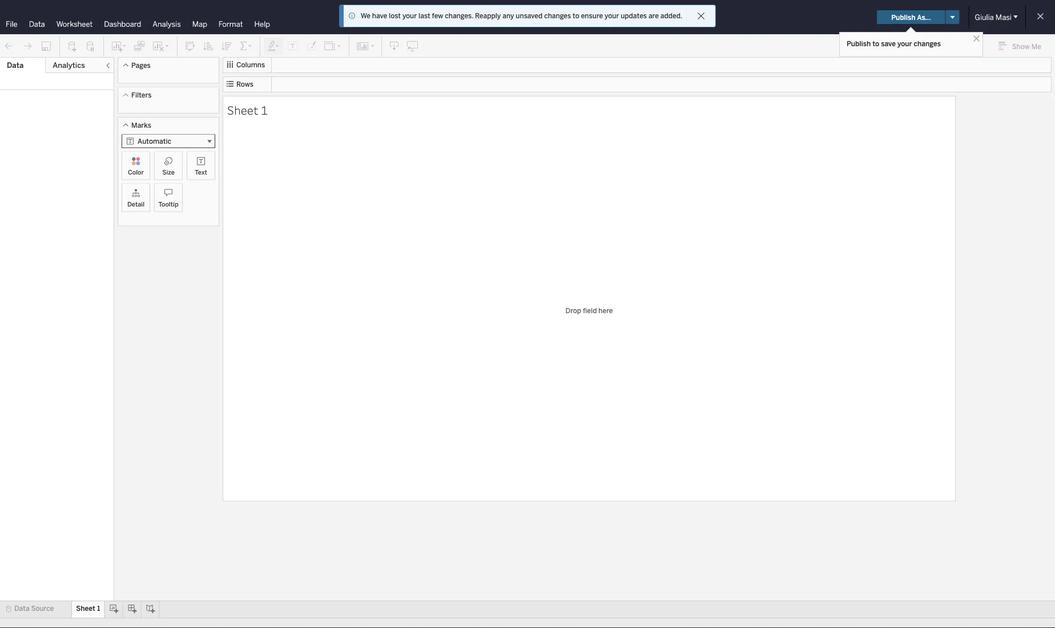 Task type: describe. For each thing, give the bounding box(es) containing it.
new workbook (tableau public)
[[463, 12, 601, 23]]

color
[[128, 169, 144, 176]]

publish as...
[[892, 13, 931, 21]]

tooltip
[[158, 201, 179, 208]]

download image
[[389, 41, 400, 52]]

show labels image
[[287, 41, 299, 52]]

text
[[195, 169, 207, 176]]

sort descending image
[[221, 41, 232, 52]]

masi
[[996, 13, 1012, 22]]

giulia
[[975, 13, 994, 22]]

show me button
[[994, 37, 1052, 55]]

1 vertical spatial sheet 1
[[76, 605, 100, 614]]

size
[[162, 169, 175, 176]]

workbook
[[484, 12, 528, 23]]

analysis
[[153, 19, 181, 29]]

data source
[[14, 605, 54, 614]]

(tableau
[[531, 12, 568, 23]]

filters
[[131, 91, 152, 99]]

redo image
[[22, 41, 33, 52]]

swap rows and columns image
[[185, 41, 196, 52]]

collapse image
[[105, 62, 111, 69]]

added.
[[661, 12, 683, 20]]

file
[[6, 19, 18, 29]]

pages
[[131, 61, 151, 69]]

any
[[503, 12, 514, 20]]

worksheet
[[56, 19, 93, 29]]

changes inside alert
[[544, 12, 571, 20]]

pause auto updates image
[[85, 41, 97, 52]]

to inside we have lost your last few changes. reapply any unsaved changes to ensure your updates are added. alert
[[573, 12, 580, 20]]

rows
[[236, 80, 254, 89]]

sort ascending image
[[203, 41, 214, 52]]

format workbook image
[[306, 41, 317, 52]]

highlight image
[[267, 41, 280, 52]]

1 vertical spatial data
[[7, 61, 24, 70]]

save image
[[40, 40, 53, 53]]

format
[[219, 19, 243, 29]]

save
[[882, 39, 896, 48]]

1 vertical spatial sheet
[[76, 605, 95, 614]]

new data source image
[[67, 41, 78, 52]]

analytics
[[53, 61, 85, 70]]



Task type: locate. For each thing, give the bounding box(es) containing it.
sheet down "rows"
[[227, 102, 259, 118]]

drop field here
[[566, 307, 613, 315]]

0 vertical spatial sheet 1
[[227, 102, 268, 118]]

1 vertical spatial to
[[873, 39, 880, 48]]

1 vertical spatial 1
[[97, 605, 100, 614]]

changes.
[[445, 12, 474, 20]]

detail
[[127, 201, 145, 208]]

sheet 1
[[227, 102, 268, 118], [76, 605, 100, 614]]

2 vertical spatial data
[[14, 605, 29, 614]]

show/hide cards image
[[356, 41, 375, 52]]

publish to save your changes
[[847, 39, 941, 48]]

me
[[1032, 42, 1042, 50]]

updates
[[621, 12, 647, 20]]

are
[[649, 12, 659, 20]]

help
[[255, 19, 270, 29]]

changes down the as...
[[914, 39, 941, 48]]

drop
[[566, 307, 582, 315]]

your left 'last' on the left top of the page
[[403, 12, 417, 20]]

1 horizontal spatial sheet
[[227, 102, 259, 118]]

0 horizontal spatial sheet 1
[[76, 605, 100, 614]]

giulia masi
[[975, 13, 1012, 22]]

marks
[[131, 121, 151, 129]]

new worksheet image
[[111, 41, 127, 52]]

dashboard
[[104, 19, 141, 29]]

0 vertical spatial publish
[[892, 13, 916, 21]]

1 vertical spatial changes
[[914, 39, 941, 48]]

0 horizontal spatial 1
[[97, 605, 100, 614]]

1 horizontal spatial 1
[[261, 102, 268, 118]]

new
[[463, 12, 482, 23]]

to
[[573, 12, 580, 20], [873, 39, 880, 48]]

columns
[[236, 61, 265, 69]]

totals image
[[239, 41, 253, 52]]

1 horizontal spatial changes
[[914, 39, 941, 48]]

source
[[31, 605, 54, 614]]

we have lost your last few changes. reapply any unsaved changes to ensure your updates are added. alert
[[361, 11, 683, 21]]

data up save image
[[29, 19, 45, 29]]

1 down columns
[[261, 102, 268, 118]]

public)
[[570, 12, 601, 23]]

changes right unsaved
[[544, 12, 571, 20]]

fit image
[[324, 41, 342, 52]]

info image
[[348, 12, 356, 20]]

ensure
[[581, 12, 603, 20]]

here
[[599, 307, 613, 315]]

publish for publish to save your changes
[[847, 39, 871, 48]]

0 vertical spatial changes
[[544, 12, 571, 20]]

map
[[192, 19, 207, 29]]

show
[[1013, 42, 1030, 50]]

2 horizontal spatial your
[[898, 39, 913, 48]]

lost
[[389, 12, 401, 20]]

0 vertical spatial 1
[[261, 102, 268, 118]]

0 horizontal spatial changes
[[544, 12, 571, 20]]

clear sheet image
[[152, 41, 170, 52]]

0 vertical spatial data
[[29, 19, 45, 29]]

to left save
[[873, 39, 880, 48]]

open in desktop image
[[407, 41, 419, 52]]

your
[[403, 12, 417, 20], [605, 12, 619, 20], [898, 39, 913, 48]]

undo image
[[3, 41, 15, 52]]

last
[[419, 12, 431, 20]]

your right ensure
[[605, 12, 619, 20]]

1 horizontal spatial publish
[[892, 13, 916, 21]]

show me
[[1013, 42, 1042, 50]]

1 right source
[[97, 605, 100, 614]]

to left ensure
[[573, 12, 580, 20]]

unsaved
[[516, 12, 543, 20]]

your for we
[[403, 12, 417, 20]]

few
[[432, 12, 443, 20]]

0 horizontal spatial publish
[[847, 39, 871, 48]]

we
[[361, 12, 371, 20]]

field
[[583, 307, 597, 315]]

sheet 1 right source
[[76, 605, 100, 614]]

publish for publish as...
[[892, 13, 916, 21]]

1 vertical spatial publish
[[847, 39, 871, 48]]

data left source
[[14, 605, 29, 614]]

0 vertical spatial sheet
[[227, 102, 259, 118]]

publish as... button
[[878, 10, 946, 24]]

as...
[[917, 13, 931, 21]]

changes
[[544, 12, 571, 20], [914, 39, 941, 48]]

reapply
[[475, 12, 501, 20]]

1
[[261, 102, 268, 118], [97, 605, 100, 614]]

publish left the as...
[[892, 13, 916, 21]]

0 horizontal spatial your
[[403, 12, 417, 20]]

sheet right source
[[76, 605, 95, 614]]

0 horizontal spatial sheet
[[76, 605, 95, 614]]

duplicate image
[[134, 41, 145, 52]]

sheet
[[227, 102, 259, 118], [76, 605, 95, 614]]

1 horizontal spatial sheet 1
[[227, 102, 268, 118]]

data
[[29, 19, 45, 29], [7, 61, 24, 70], [14, 605, 29, 614]]

1 horizontal spatial your
[[605, 12, 619, 20]]

we have lost your last few changes. reapply any unsaved changes to ensure your updates are added.
[[361, 12, 683, 20]]

publish left save
[[847, 39, 871, 48]]

have
[[372, 12, 387, 20]]

publish
[[892, 13, 916, 21], [847, 39, 871, 48]]

0 vertical spatial to
[[573, 12, 580, 20]]

sheet 1 down "rows"
[[227, 102, 268, 118]]

data down the undo image
[[7, 61, 24, 70]]

close image
[[972, 33, 983, 44]]

1 horizontal spatial to
[[873, 39, 880, 48]]

your right save
[[898, 39, 913, 48]]

publish inside button
[[892, 13, 916, 21]]

0 horizontal spatial to
[[573, 12, 580, 20]]

your for publish
[[898, 39, 913, 48]]



Task type: vqa. For each thing, say whether or not it's contained in the screenshot.
"Pie"
no



